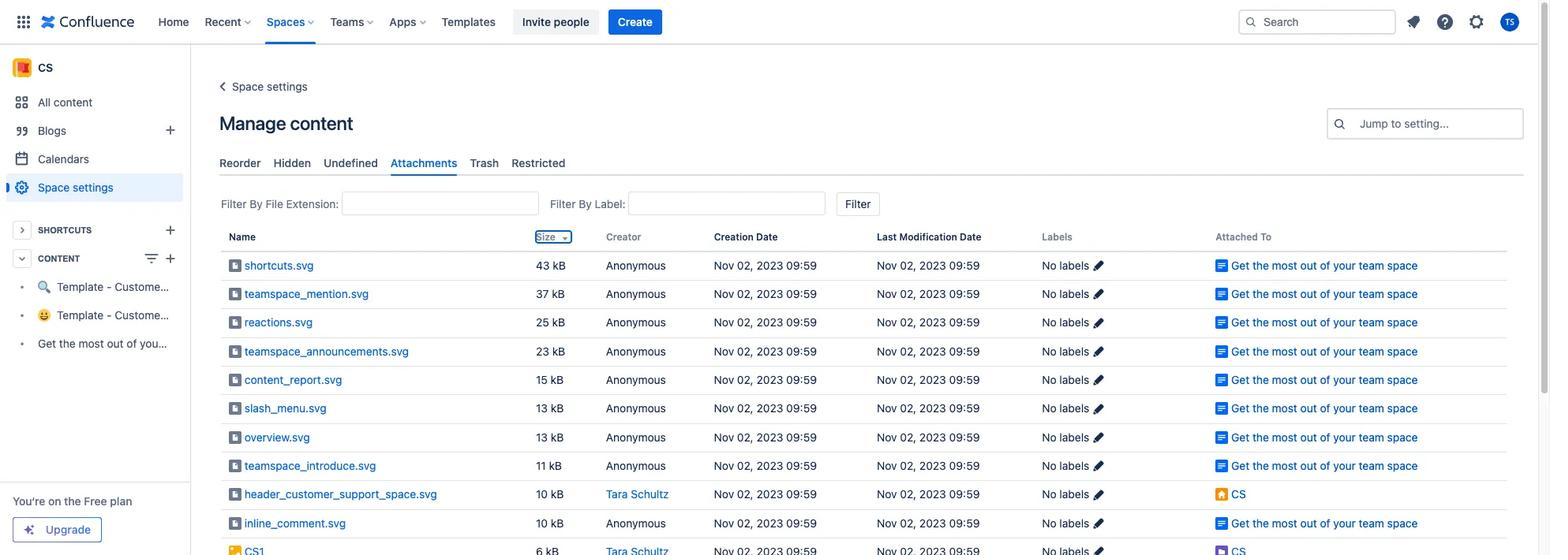 Task type: vqa. For each thing, say whether or not it's contained in the screenshot.
ALL Button
no



Task type: describe. For each thing, give the bounding box(es) containing it.
people
[[554, 15, 590, 28]]

get the most out of your team space link for content_report.svg
[[1232, 373, 1418, 387]]

attachments
[[391, 156, 458, 170]]

kb for reactions.svg
[[552, 316, 565, 330]]

slash_menu.svg
[[245, 402, 327, 416]]

by for label:
[[579, 197, 592, 211]]

the for inline_comment.svg
[[1253, 517, 1270, 530]]

slash_menu.svg link
[[245, 402, 327, 416]]

out for teamspace_mention.svg
[[1301, 287, 1318, 301]]

15 kb
[[536, 373, 564, 387]]

37 kb
[[536, 287, 565, 301]]

no labels for content_report.svg
[[1043, 373, 1090, 387]]

trash
[[470, 156, 499, 170]]

kb for teamspace_announcements.svg
[[553, 345, 566, 358]]

change view image
[[142, 250, 161, 268]]

file
[[266, 197, 283, 211]]

all content
[[38, 96, 93, 109]]

1 date from the left
[[757, 231, 778, 243]]

teamspace_announcements.svg
[[245, 345, 409, 358]]

you're
[[13, 495, 45, 509]]

of for teamspace_mention.svg
[[1321, 287, 1331, 301]]

get for slash_menu.svg
[[1232, 402, 1250, 416]]

anonymous for teamspace_introduce.svg
[[606, 459, 666, 473]]

no for teamspace_introduce.svg
[[1043, 459, 1057, 473]]

home link
[[154, 9, 194, 34]]

get the most out of your team space for overview.svg
[[1232, 431, 1418, 444]]

10 kb for inline_comment.svg
[[536, 517, 564, 530]]

0 horizontal spatial space
[[38, 181, 70, 194]]

anonymous for slash_menu.svg
[[606, 402, 666, 416]]

create link
[[609, 9, 662, 34]]

- for template - customer impact assessment
[[107, 281, 112, 294]]

25 kb
[[536, 316, 565, 330]]

invite people
[[523, 15, 590, 28]]

team for teamspace_introduce.svg
[[1359, 459, 1385, 473]]

content for all content
[[54, 96, 93, 109]]

1 horizontal spatial space
[[232, 80, 264, 93]]

by for file
[[250, 197, 263, 211]]

13 for slash_menu.svg
[[536, 402, 548, 416]]

labels for inline_comment.svg
[[1060, 517, 1090, 530]]

get the most out of your team space for teamspace_announcements.svg
[[1232, 345, 1418, 358]]

kb for overview.svg
[[551, 431, 564, 444]]

no labels for shortcuts.svg
[[1043, 259, 1090, 272]]

restricted link
[[506, 150, 572, 176]]

get the most out of your team space inside tree
[[38, 338, 224, 351]]

the for teamspace_mention.svg
[[1253, 287, 1270, 301]]

teams button
[[326, 9, 380, 34]]

mapping
[[208, 309, 253, 323]]

37
[[536, 287, 549, 301]]

Filter By File Extension: text field
[[342, 192, 539, 216]]

blogs
[[38, 124, 66, 137]]

content button
[[6, 245, 183, 273]]

search image
[[1245, 15, 1258, 28]]

get for teamspace_announcements.svg
[[1232, 345, 1250, 358]]

kb for teamspace_mention.svg
[[552, 287, 565, 301]]

the for teamspace_introduce.svg
[[1253, 459, 1270, 473]]

spaces button
[[262, 9, 321, 34]]

to
[[1392, 117, 1402, 130]]

template for template - customer impact assessment
[[57, 281, 104, 294]]

no for reactions.svg
[[1043, 316, 1057, 330]]

get the most out of your team space for shortcuts.svg
[[1232, 259, 1418, 272]]

team for content_report.svg
[[1359, 373, 1385, 387]]

kb for teamspace_introduce.svg
[[549, 459, 562, 473]]

no for slash_menu.svg
[[1043, 402, 1057, 416]]

space for shortcuts.svg
[[1388, 259, 1418, 272]]

help icon image
[[1436, 12, 1455, 31]]

teamspace_announcements.svg link
[[245, 345, 409, 358]]

your for overview.svg
[[1334, 431, 1356, 444]]

add shortcut image
[[161, 221, 180, 240]]

kb for inline_comment.svg
[[551, 517, 564, 530]]

global element
[[9, 0, 1236, 44]]

space for teamspace_mention.svg
[[1388, 287, 1418, 301]]

space settings inside space element
[[38, 181, 114, 194]]

file image for shortcuts.svg
[[229, 260, 242, 272]]

43
[[536, 259, 550, 272]]

creation
[[714, 231, 754, 243]]

creation date
[[714, 231, 778, 243]]

team for inline_comment.svg
[[1359, 517, 1385, 530]]

all content link
[[6, 88, 183, 117]]

no labels for slash_menu.svg
[[1043, 402, 1090, 416]]

schultz
[[631, 488, 669, 502]]

no for inline_comment.svg
[[1043, 517, 1057, 530]]

the for overview.svg
[[1253, 431, 1270, 444]]

get the most out of your team space link for teamspace_announcements.svg
[[1232, 345, 1418, 358]]

anonymous for overview.svg
[[606, 431, 666, 444]]

space for reactions.svg
[[1388, 316, 1418, 330]]

10 kb for header_customer_support_space.svg
[[536, 488, 564, 502]]

no labels for overview.svg
[[1043, 431, 1090, 444]]

most for content_report.svg
[[1273, 373, 1298, 387]]

size button
[[536, 231, 572, 243]]

most for teamspace_introduce.svg
[[1273, 459, 1298, 473]]

labels
[[1043, 231, 1073, 243]]

customer for journey
[[115, 309, 165, 323]]

reactions.svg
[[245, 316, 313, 330]]

labels for teamspace_mention.svg
[[1060, 287, 1090, 301]]

11
[[536, 459, 546, 473]]

get the most out of your team space link for teamspace_mention.svg
[[1232, 287, 1418, 301]]

templates link
[[437, 9, 501, 34]]

creation date button
[[714, 231, 778, 243]]

labels for reactions.svg
[[1060, 316, 1090, 330]]

template - customer journey mapping
[[57, 309, 253, 323]]

23
[[536, 345, 550, 358]]

size
[[536, 231, 556, 243]]

your for teamspace_introduce.svg
[[1334, 459, 1356, 473]]

no for shortcuts.svg
[[1043, 259, 1057, 272]]

you're on the free plan
[[13, 495, 132, 509]]

get the most out of your team space for inline_comment.svg
[[1232, 517, 1418, 530]]

last modification date
[[877, 231, 982, 243]]

name button
[[229, 231, 256, 243]]

shortcuts
[[38, 226, 92, 235]]

reorder link
[[213, 150, 267, 176]]

premium image
[[23, 524, 36, 537]]

1 horizontal spatial cs link
[[1232, 488, 1247, 502]]

calendars link
[[6, 145, 183, 174]]

most for inline_comment.svg
[[1273, 517, 1298, 530]]

your for slash_menu.svg
[[1334, 402, 1356, 416]]

no labels for reactions.svg
[[1043, 316, 1090, 330]]

journey
[[167, 309, 205, 323]]

the for reactions.svg
[[1253, 316, 1270, 330]]

calendars
[[38, 152, 89, 166]]

out for content_report.svg
[[1301, 373, 1318, 387]]

settings icon image
[[1468, 12, 1487, 31]]

space element
[[0, 44, 266, 556]]

most for teamspace_announcements.svg
[[1273, 345, 1298, 358]]

0 vertical spatial space settings
[[232, 80, 308, 93]]

25
[[536, 316, 549, 330]]

Filter By Label: text field
[[629, 192, 826, 216]]

hidden
[[274, 156, 311, 170]]

team for teamspace_mention.svg
[[1359, 287, 1385, 301]]

last modification date button
[[877, 231, 982, 243]]

create a page image
[[161, 250, 180, 268]]

labels for teamspace_announcements.svg
[[1060, 345, 1090, 358]]

attached to
[[1216, 231, 1272, 243]]

attachments link
[[384, 150, 464, 176]]

the for teamspace_announcements.svg
[[1253, 345, 1270, 358]]

13 for overview.svg
[[536, 431, 548, 444]]

get the most out of your team space for slash_menu.svg
[[1232, 402, 1418, 416]]

teamspace_introduce.svg
[[245, 459, 376, 473]]

header_customer_support_space.svg link
[[245, 488, 437, 502]]

setting...
[[1405, 117, 1450, 130]]

undefined link
[[318, 150, 384, 176]]

your profile and preferences image
[[1501, 12, 1520, 31]]

creator
[[606, 231, 642, 243]]

upgrade button
[[13, 519, 101, 542]]

out for reactions.svg
[[1301, 316, 1318, 330]]

home
[[158, 15, 189, 28]]

no labels for teamspace_announcements.svg
[[1043, 345, 1090, 358]]

reactions.svg link
[[245, 316, 313, 330]]

content
[[38, 254, 80, 264]]

filter by file extension:
[[221, 197, 339, 211]]

get for shortcuts.svg
[[1232, 259, 1250, 272]]

your for inline_comment.svg
[[1334, 517, 1356, 530]]

spaces
[[267, 15, 305, 28]]

out for teamspace_announcements.svg
[[1301, 345, 1318, 358]]

no for teamspace_mention.svg
[[1043, 287, 1057, 301]]

upgrade
[[46, 524, 91, 537]]

filter for filter by label:
[[550, 197, 576, 211]]

plan
[[110, 495, 132, 509]]

of for slash_menu.svg
[[1321, 402, 1331, 416]]

template - customer journey mapping link
[[6, 302, 253, 330]]

inline_comment.svg
[[245, 517, 346, 530]]



Task type: locate. For each thing, give the bounding box(es) containing it.
0 vertical spatial 13 kb
[[536, 402, 564, 416]]

2 13 from the top
[[536, 431, 548, 444]]

blogs link
[[6, 117, 183, 145]]

1 no labels from the top
[[1043, 259, 1090, 272]]

13 kb for overview.svg
[[536, 431, 564, 444]]

1 by from the left
[[250, 197, 263, 211]]

by
[[250, 197, 263, 211], [579, 197, 592, 211]]

2 anonymous from the top
[[606, 287, 666, 301]]

space down calendars
[[38, 181, 70, 194]]

templates
[[442, 15, 496, 28]]

8 anonymous from the top
[[606, 459, 666, 473]]

get the most out of your team space for reactions.svg
[[1232, 316, 1418, 330]]

1 - from the top
[[107, 281, 112, 294]]

content_report.svg
[[245, 373, 342, 387]]

3 file image from the top
[[229, 374, 242, 387]]

tab list containing reorder
[[213, 150, 1531, 176]]

content inside space element
[[54, 96, 93, 109]]

0 horizontal spatial space settings
[[38, 181, 114, 194]]

1 vertical spatial 13
[[536, 431, 548, 444]]

1 horizontal spatial settings
[[267, 80, 308, 93]]

0 horizontal spatial by
[[250, 197, 263, 211]]

template inside "link"
[[57, 309, 104, 323]]

0 horizontal spatial space settings link
[[6, 174, 183, 202]]

0 vertical spatial content
[[54, 96, 93, 109]]

13 kb for slash_menu.svg
[[536, 402, 564, 416]]

0 vertical spatial 13
[[536, 402, 548, 416]]

shortcuts.svg link
[[245, 259, 314, 272]]

tara
[[606, 488, 628, 502]]

space settings link down calendars
[[6, 174, 183, 202]]

date right modification
[[960, 231, 982, 243]]

1 labels from the top
[[1060, 259, 1090, 272]]

reorder
[[220, 156, 261, 170]]

file image for teamspace_mention.svg
[[229, 288, 242, 301]]

anonymous for content_report.svg
[[606, 373, 666, 387]]

anonymous
[[606, 259, 666, 272], [606, 287, 666, 301], [606, 316, 666, 330], [606, 345, 666, 358], [606, 373, 666, 387], [606, 402, 666, 416], [606, 431, 666, 444], [606, 459, 666, 473], [606, 517, 666, 530]]

1 vertical spatial cs
[[1232, 488, 1247, 502]]

space settings
[[232, 80, 308, 93], [38, 181, 114, 194]]

get the most out of your team space link for overview.svg
[[1232, 431, 1418, 444]]

team inside space element
[[165, 338, 191, 351]]

teams
[[330, 15, 364, 28]]

1 no from the top
[[1043, 259, 1057, 272]]

3 no from the top
[[1043, 316, 1057, 330]]

no
[[1043, 259, 1057, 272], [1043, 287, 1057, 301], [1043, 316, 1057, 330], [1043, 345, 1057, 358], [1043, 373, 1057, 387], [1043, 402, 1057, 416], [1043, 431, 1057, 444], [1043, 459, 1057, 473], [1043, 488, 1057, 502], [1043, 517, 1057, 530]]

appswitcher icon image
[[14, 12, 33, 31]]

3 no labels from the top
[[1043, 316, 1090, 330]]

name
[[229, 231, 256, 243]]

space for inline_comment.svg
[[1388, 517, 1418, 530]]

1 horizontal spatial by
[[579, 197, 592, 211]]

anonymous for teamspace_announcements.svg
[[606, 345, 666, 358]]

get the most out of your team space link for reactions.svg
[[1232, 316, 1418, 330]]

6 no labels from the top
[[1043, 402, 1090, 416]]

most
[[1273, 259, 1298, 272], [1273, 287, 1298, 301], [1273, 316, 1298, 330], [79, 338, 104, 351], [1273, 345, 1298, 358], [1273, 373, 1298, 387], [1273, 402, 1298, 416], [1273, 431, 1298, 444], [1273, 459, 1298, 473], [1273, 517, 1298, 530]]

0 vertical spatial 10
[[536, 488, 548, 502]]

0 horizontal spatial settings
[[73, 181, 114, 194]]

your inside space element
[[140, 338, 162, 351]]

- down content dropdown button
[[107, 281, 112, 294]]

1 10 from the top
[[536, 488, 548, 502]]

0 vertical spatial customer
[[115, 281, 165, 294]]

7 no labels from the top
[[1043, 431, 1090, 444]]

filter by label:
[[550, 197, 626, 211]]

teamspace_mention.svg
[[245, 287, 369, 301]]

7 anonymous from the top
[[606, 431, 666, 444]]

customer inside "link"
[[115, 309, 165, 323]]

1 vertical spatial settings
[[73, 181, 114, 194]]

date
[[757, 231, 778, 243], [960, 231, 982, 243]]

create
[[618, 15, 653, 28]]

2 labels from the top
[[1060, 287, 1090, 301]]

recent
[[205, 15, 241, 28]]

8 labels from the top
[[1060, 459, 1090, 473]]

kb for header_customer_support_space.svg
[[551, 488, 564, 502]]

customer down the template - customer impact assessment link
[[115, 309, 165, 323]]

0 vertical spatial space
[[232, 80, 264, 93]]

file image left the teamspace_introduce.svg
[[229, 460, 242, 473]]

7 no from the top
[[1043, 431, 1057, 444]]

kb for slash_menu.svg
[[551, 402, 564, 416]]

0 horizontal spatial date
[[757, 231, 778, 243]]

of for teamspace_introduce.svg
[[1321, 459, 1331, 473]]

0 vertical spatial template
[[57, 281, 104, 294]]

09:59
[[787, 259, 817, 272], [950, 259, 980, 272], [787, 287, 817, 301], [950, 287, 980, 301], [787, 316, 817, 330], [950, 316, 980, 330], [787, 345, 817, 358], [950, 345, 980, 358], [787, 373, 817, 387], [950, 373, 980, 387], [787, 402, 817, 416], [950, 402, 980, 416], [787, 431, 817, 444], [950, 431, 980, 444], [787, 459, 817, 473], [950, 459, 980, 473], [787, 488, 817, 502], [950, 488, 980, 502], [787, 517, 817, 530], [950, 517, 980, 530]]

get the most out of your team space for content_report.svg
[[1232, 373, 1418, 387]]

create a blog image
[[161, 121, 180, 140]]

1 file image from the top
[[229, 288, 242, 301]]

team for slash_menu.svg
[[1359, 402, 1385, 416]]

1 horizontal spatial space settings link
[[213, 77, 308, 96]]

to
[[1261, 231, 1272, 243]]

2 10 kb from the top
[[536, 517, 564, 530]]

anonymous for teamspace_mention.svg
[[606, 287, 666, 301]]

5 file image from the top
[[229, 518, 242, 530]]

3 labels from the top
[[1060, 316, 1090, 330]]

4 anonymous from the top
[[606, 345, 666, 358]]

1 horizontal spatial space settings
[[232, 80, 308, 93]]

1 horizontal spatial date
[[960, 231, 982, 243]]

apps
[[390, 15, 417, 28]]

space settings link
[[213, 77, 308, 96], [6, 174, 183, 202]]

content up hidden
[[290, 112, 353, 134]]

space settings down calendars
[[38, 181, 114, 194]]

2 - from the top
[[107, 309, 112, 323]]

1 anonymous from the top
[[606, 259, 666, 272]]

1 10 kb from the top
[[536, 488, 564, 502]]

8 no from the top
[[1043, 459, 1057, 473]]

0 vertical spatial -
[[107, 281, 112, 294]]

manage
[[220, 112, 286, 134]]

space
[[1388, 259, 1418, 272], [1388, 287, 1418, 301], [1388, 316, 1418, 330], [194, 338, 224, 351], [1388, 345, 1418, 358], [1388, 373, 1418, 387], [1388, 402, 1418, 416], [1388, 431, 1418, 444], [1388, 459, 1418, 473], [1388, 517, 1418, 530]]

file image left content_report.svg link
[[229, 374, 242, 387]]

get inside space element
[[38, 338, 56, 351]]

most for reactions.svg
[[1273, 316, 1298, 330]]

template for template - customer journey mapping
[[57, 309, 104, 323]]

2 13 kb from the top
[[536, 431, 564, 444]]

11 kb
[[536, 459, 562, 473]]

2023
[[757, 259, 784, 272], [920, 259, 947, 272], [757, 287, 784, 301], [920, 287, 947, 301], [757, 316, 784, 330], [920, 316, 947, 330], [757, 345, 784, 358], [920, 345, 947, 358], [757, 373, 784, 387], [920, 373, 947, 387], [757, 402, 784, 416], [920, 402, 947, 416], [757, 431, 784, 444], [920, 431, 947, 444], [757, 459, 784, 473], [920, 459, 947, 473], [757, 488, 784, 502], [920, 488, 947, 502], [757, 517, 784, 530], [920, 517, 947, 530]]

Search field
[[1239, 9, 1397, 34]]

file image up assessment
[[229, 260, 242, 272]]

impact
[[167, 281, 202, 294]]

out for teamspace_introduce.svg
[[1301, 459, 1318, 473]]

png file image
[[229, 546, 242, 556]]

no labels
[[1043, 259, 1090, 272], [1043, 287, 1090, 301], [1043, 316, 1090, 330], [1043, 345, 1090, 358], [1043, 373, 1090, 387], [1043, 402, 1090, 416], [1043, 431, 1090, 444], [1043, 459, 1090, 473], [1043, 488, 1090, 502], [1043, 517, 1090, 530]]

confluence image
[[41, 12, 135, 31], [41, 12, 135, 31]]

get for reactions.svg
[[1232, 316, 1250, 330]]

team for reactions.svg
[[1359, 316, 1385, 330]]

1 vertical spatial 10 kb
[[536, 517, 564, 530]]

4 no labels from the top
[[1043, 345, 1090, 358]]

0 vertical spatial cs
[[38, 61, 53, 74]]

10 no labels from the top
[[1043, 517, 1090, 530]]

content_report.svg link
[[245, 373, 342, 387]]

most inside space element
[[79, 338, 104, 351]]

most for slash_menu.svg
[[1273, 402, 1298, 416]]

13 kb up 11 kb on the bottom left of page
[[536, 431, 564, 444]]

space settings up manage content
[[232, 80, 308, 93]]

kb for shortcuts.svg
[[553, 259, 566, 272]]

out for shortcuts.svg
[[1301, 259, 1318, 272]]

banner containing home
[[0, 0, 1539, 44]]

tara schultz link
[[606, 488, 669, 502]]

jump to setting...
[[1361, 117, 1450, 130]]

3 file image from the top
[[229, 403, 242, 416]]

cs inside space element
[[38, 61, 53, 74]]

modification
[[900, 231, 958, 243]]

4 file image from the top
[[229, 489, 242, 502]]

get the most out of your team space link for slash_menu.svg
[[1232, 402, 1418, 416]]

43 kb
[[536, 259, 566, 272]]

1 vertical spatial space settings
[[38, 181, 114, 194]]

1 horizontal spatial content
[[290, 112, 353, 134]]

get for overview.svg
[[1232, 431, 1250, 444]]

last
[[877, 231, 897, 243]]

your for content_report.svg
[[1334, 373, 1356, 387]]

4 no from the top
[[1043, 345, 1057, 358]]

out inside space element
[[107, 338, 124, 351]]

filter for filter by file extension:
[[221, 197, 247, 211]]

1 vertical spatial space settings link
[[6, 174, 183, 202]]

nov 02, 2023 09:59
[[714, 259, 817, 272], [877, 259, 980, 272], [714, 287, 817, 301], [877, 287, 980, 301], [714, 316, 817, 330], [877, 316, 980, 330], [714, 345, 817, 358], [877, 345, 980, 358], [714, 373, 817, 387], [877, 373, 980, 387], [714, 402, 817, 416], [877, 402, 980, 416], [714, 431, 817, 444], [877, 431, 980, 444], [714, 459, 817, 473], [877, 459, 980, 473], [714, 488, 817, 502], [877, 488, 980, 502], [714, 517, 817, 530], [877, 517, 980, 530]]

space for overview.svg
[[1388, 431, 1418, 444]]

space
[[232, 80, 264, 93], [38, 181, 70, 194]]

your for reactions.svg
[[1334, 316, 1356, 330]]

team for teamspace_announcements.svg
[[1359, 345, 1385, 358]]

tree
[[6, 273, 266, 359]]

the for shortcuts.svg
[[1253, 259, 1270, 272]]

content right the all
[[54, 96, 93, 109]]

team for shortcuts.svg
[[1359, 259, 1385, 272]]

10
[[536, 488, 548, 502], [536, 517, 548, 530]]

2 date from the left
[[960, 231, 982, 243]]

most for overview.svg
[[1273, 431, 1298, 444]]

1 customer from the top
[[115, 281, 165, 294]]

team
[[1359, 259, 1385, 272], [1359, 287, 1385, 301], [1359, 316, 1385, 330], [165, 338, 191, 351], [1359, 345, 1385, 358], [1359, 373, 1385, 387], [1359, 402, 1385, 416], [1359, 431, 1385, 444], [1359, 459, 1385, 473], [1359, 517, 1385, 530]]

7 labels from the top
[[1060, 431, 1090, 444]]

file image for slash_menu.svg
[[229, 403, 242, 416]]

2 file image from the top
[[229, 346, 242, 358]]

file image
[[229, 260, 242, 272], [229, 317, 242, 330], [229, 374, 242, 387], [229, 432, 242, 444], [229, 460, 242, 473]]

13 kb down 15 kb in the bottom left of the page
[[536, 402, 564, 416]]

1 vertical spatial space
[[38, 181, 70, 194]]

out for overview.svg
[[1301, 431, 1318, 444]]

label:
[[595, 197, 626, 211]]

no for content_report.svg
[[1043, 373, 1057, 387]]

tab list
[[213, 150, 1531, 176]]

space for content_report.svg
[[1388, 373, 1418, 387]]

10 no from the top
[[1043, 517, 1057, 530]]

no labels for teamspace_introduce.svg
[[1043, 459, 1090, 473]]

recent button
[[200, 9, 257, 34]]

space settings link up the manage
[[213, 77, 308, 96]]

get the most out of your team space
[[1232, 259, 1418, 272], [1232, 287, 1418, 301], [1232, 316, 1418, 330], [38, 338, 224, 351], [1232, 345, 1418, 358], [1232, 373, 1418, 387], [1232, 402, 1418, 416], [1232, 431, 1418, 444], [1232, 459, 1418, 473], [1232, 517, 1418, 530]]

2 template from the top
[[57, 309, 104, 323]]

5 no from the top
[[1043, 373, 1057, 387]]

inline_comment.svg link
[[245, 517, 346, 530]]

9 labels from the top
[[1060, 488, 1090, 502]]

of for shortcuts.svg
[[1321, 259, 1331, 272]]

0 vertical spatial cs link
[[6, 52, 183, 84]]

2 10 from the top
[[536, 517, 548, 530]]

customer up template - customer journey mapping "link"
[[115, 281, 165, 294]]

filter up size button
[[550, 197, 576, 211]]

settings inside space element
[[73, 181, 114, 194]]

- down the template - customer impact assessment link
[[107, 309, 112, 323]]

template - customer impact assessment
[[57, 281, 266, 294]]

anonymous for inline_comment.svg
[[606, 517, 666, 530]]

restricted
[[512, 156, 566, 170]]

get for teamspace_mention.svg
[[1232, 287, 1250, 301]]

5 anonymous from the top
[[606, 373, 666, 387]]

1 horizontal spatial cs
[[1232, 488, 1247, 502]]

tree containing template - customer impact assessment
[[6, 273, 266, 359]]

10 labels from the top
[[1060, 517, 1090, 530]]

free
[[84, 495, 107, 509]]

file image
[[229, 288, 242, 301], [229, 346, 242, 358], [229, 403, 242, 416], [229, 489, 242, 502], [229, 518, 242, 530]]

on
[[48, 495, 61, 509]]

1 13 from the top
[[536, 402, 548, 416]]

1 file image from the top
[[229, 260, 242, 272]]

file image for inline_comment.svg
[[229, 518, 242, 530]]

4 labels from the top
[[1060, 345, 1090, 358]]

content for manage content
[[290, 112, 353, 134]]

get for inline_comment.svg
[[1232, 517, 1250, 530]]

your for teamspace_mention.svg
[[1334, 287, 1356, 301]]

1 vertical spatial template
[[57, 309, 104, 323]]

of inside space element
[[127, 338, 137, 351]]

out for slash_menu.svg
[[1301, 402, 1318, 416]]

invite people button
[[513, 9, 599, 34]]

of for content_report.svg
[[1321, 373, 1331, 387]]

space up the manage
[[232, 80, 264, 93]]

of for inline_comment.svg
[[1321, 517, 1331, 530]]

get the most out of your team space link
[[1232, 259, 1418, 272], [1232, 287, 1418, 301], [1232, 316, 1418, 330], [6, 330, 224, 359], [1232, 345, 1418, 358], [1232, 373, 1418, 387], [1232, 402, 1418, 416], [1232, 431, 1418, 444], [1232, 459, 1418, 473], [1232, 517, 1418, 530]]

None submit
[[837, 192, 880, 216]]

by left file on the left of the page
[[250, 197, 263, 211]]

8 no labels from the top
[[1043, 459, 1090, 473]]

labels
[[1060, 259, 1090, 272], [1060, 287, 1090, 301], [1060, 316, 1090, 330], [1060, 345, 1090, 358], [1060, 373, 1090, 387], [1060, 402, 1090, 416], [1060, 431, 1090, 444], [1060, 459, 1090, 473], [1060, 488, 1090, 502], [1060, 517, 1090, 530]]

6 no from the top
[[1043, 402, 1057, 416]]

1 vertical spatial content
[[290, 112, 353, 134]]

2 by from the left
[[579, 197, 592, 211]]

5 file image from the top
[[229, 460, 242, 473]]

5 no labels from the top
[[1043, 373, 1090, 387]]

of for overview.svg
[[1321, 431, 1331, 444]]

2 no from the top
[[1043, 287, 1057, 301]]

collapse sidebar image
[[172, 52, 207, 84]]

banner
[[0, 0, 1539, 44]]

filter up name
[[221, 197, 247, 211]]

02,
[[737, 259, 754, 272], [900, 259, 917, 272], [737, 287, 754, 301], [900, 287, 917, 301], [737, 316, 754, 330], [900, 316, 917, 330], [737, 345, 754, 358], [900, 345, 917, 358], [737, 373, 754, 387], [900, 373, 917, 387], [737, 402, 754, 416], [900, 402, 917, 416], [737, 431, 754, 444], [900, 431, 917, 444], [737, 459, 754, 473], [900, 459, 917, 473], [737, 488, 754, 502], [900, 488, 917, 502], [737, 517, 754, 530], [900, 517, 917, 530]]

assessment
[[205, 281, 266, 294]]

header_customer_support_space.svg
[[245, 488, 437, 502]]

file image for reactions.svg
[[229, 317, 242, 330]]

1 vertical spatial 13 kb
[[536, 431, 564, 444]]

by left label:
[[579, 197, 592, 211]]

2 no labels from the top
[[1043, 287, 1090, 301]]

overview.svg link
[[245, 431, 310, 444]]

space for slash_menu.svg
[[1388, 402, 1418, 416]]

2 file image from the top
[[229, 317, 242, 330]]

tara schultz
[[606, 488, 669, 502]]

- inside "link"
[[107, 309, 112, 323]]

3 anonymous from the top
[[606, 316, 666, 330]]

15
[[536, 373, 548, 387]]

anonymous for shortcuts.svg
[[606, 259, 666, 272]]

5 labels from the top
[[1060, 373, 1090, 387]]

apps button
[[385, 9, 432, 34]]

the for slash_menu.svg
[[1253, 402, 1270, 416]]

jump
[[1361, 117, 1389, 130]]

settings
[[267, 80, 308, 93], [73, 181, 114, 194]]

file image left overview.svg
[[229, 432, 242, 444]]

your for shortcuts.svg
[[1334, 259, 1356, 272]]

13 down 15
[[536, 402, 548, 416]]

undefined
[[324, 156, 378, 170]]

teamspace_mention.svg link
[[245, 287, 369, 301]]

0 horizontal spatial content
[[54, 96, 93, 109]]

notification icon image
[[1405, 12, 1424, 31]]

shortcuts button
[[6, 216, 183, 245]]

1 template from the top
[[57, 281, 104, 294]]

2 customer from the top
[[115, 309, 165, 323]]

6 anonymous from the top
[[606, 402, 666, 416]]

tree inside space element
[[6, 273, 266, 359]]

trash link
[[464, 150, 506, 176]]

hidden link
[[267, 150, 318, 176]]

manage content
[[220, 112, 353, 134]]

get
[[1232, 259, 1250, 272], [1232, 287, 1250, 301], [1232, 316, 1250, 330], [38, 338, 56, 351], [1232, 345, 1250, 358], [1232, 373, 1250, 387], [1232, 402, 1250, 416], [1232, 431, 1250, 444], [1232, 459, 1250, 473], [1232, 517, 1250, 530]]

0 vertical spatial settings
[[267, 80, 308, 93]]

1 vertical spatial cs link
[[1232, 488, 1247, 502]]

file image for overview.svg
[[229, 432, 242, 444]]

1 vertical spatial customer
[[115, 309, 165, 323]]

out for inline_comment.svg
[[1301, 517, 1318, 530]]

date right creation
[[757, 231, 778, 243]]

9 no labels from the top
[[1043, 488, 1090, 502]]

6 labels from the top
[[1060, 402, 1090, 416]]

0 horizontal spatial filter
[[221, 197, 247, 211]]

file image down assessment
[[229, 317, 242, 330]]

1 vertical spatial -
[[107, 309, 112, 323]]

get the most out of your team space for teamspace_mention.svg
[[1232, 287, 1418, 301]]

your
[[1334, 259, 1356, 272], [1334, 287, 1356, 301], [1334, 316, 1356, 330], [140, 338, 162, 351], [1334, 345, 1356, 358], [1334, 373, 1356, 387], [1334, 402, 1356, 416], [1334, 431, 1356, 444], [1334, 459, 1356, 473], [1334, 517, 1356, 530]]

0 horizontal spatial cs
[[38, 61, 53, 74]]

settings up manage content
[[267, 80, 308, 93]]

extension:
[[286, 197, 339, 211]]

4 file image from the top
[[229, 432, 242, 444]]

no for teamspace_announcements.svg
[[1043, 345, 1057, 358]]

filter
[[221, 197, 247, 211], [550, 197, 576, 211]]

labels for slash_menu.svg
[[1060, 402, 1090, 416]]

1 filter from the left
[[221, 197, 247, 211]]

settings down calendars "link"
[[73, 181, 114, 194]]

attached
[[1216, 231, 1259, 243]]

the for content_report.svg
[[1253, 373, 1270, 387]]

1 13 kb from the top
[[536, 402, 564, 416]]

Search settings text field
[[1361, 116, 1364, 132]]

labels for content_report.svg
[[1060, 373, 1090, 387]]

0 vertical spatial 10 kb
[[536, 488, 564, 502]]

customer for impact
[[115, 281, 165, 294]]

team for overview.svg
[[1359, 431, 1385, 444]]

0 vertical spatial space settings link
[[213, 77, 308, 96]]

13 up 11
[[536, 431, 548, 444]]

1 horizontal spatial filter
[[550, 197, 576, 211]]

most for shortcuts.svg
[[1273, 259, 1298, 272]]

0 horizontal spatial cs link
[[6, 52, 183, 84]]

file image for teamspace_announcements.svg
[[229, 346, 242, 358]]

2 filter from the left
[[550, 197, 576, 211]]

teamspace_introduce.svg link
[[245, 459, 376, 473]]

1 vertical spatial 10
[[536, 517, 548, 530]]

9 no from the top
[[1043, 488, 1057, 502]]

9 anonymous from the top
[[606, 517, 666, 530]]



